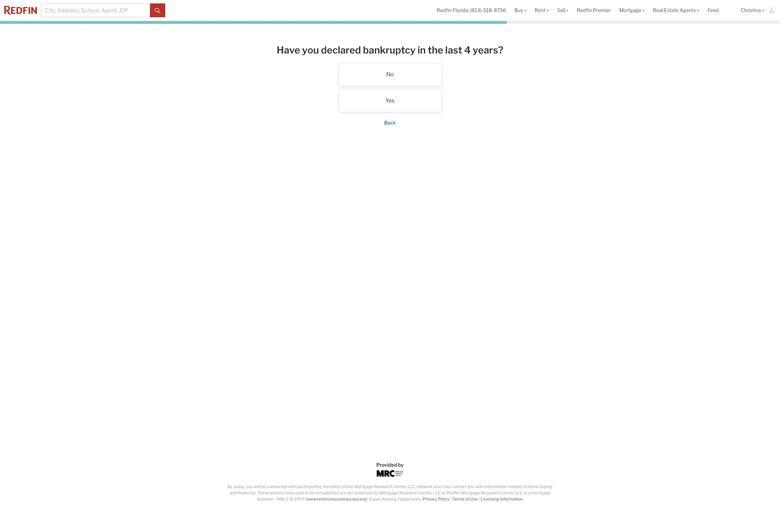 Task type: describe. For each thing, give the bounding box(es) containing it.
of for terms
[[466, 497, 470, 502]]

sell ▾
[[558, 7, 569, 13]]

2 | from the left
[[479, 497, 480, 502]]

no
[[387, 71, 394, 78]]

who
[[434, 484, 442, 489]]

buy ▾ button
[[511, 0, 531, 21]]

2 horizontal spatial you
[[468, 484, 475, 489]]

redfin florida: (813)-518-8756
[[437, 7, 507, 13]]

not
[[347, 490, 354, 495]]

using,
[[234, 484, 245, 489]]

redfin premier
[[577, 7, 611, 13]]

licensing information link
[[481, 497, 523, 502]]

mortgage up "use"
[[461, 490, 481, 495]]

llc.
[[515, 490, 524, 495]]

redfin.
[[447, 490, 461, 495]]

City, Address, School, Agent, ZIP search field
[[41, 3, 150, 17]]

these
[[257, 490, 269, 495]]

back button
[[385, 120, 396, 126]]

1 vertical spatial be
[[310, 490, 315, 495]]

buy ▾
[[515, 7, 527, 13]]

is
[[525, 490, 528, 495]]

▾ for christina ▾
[[763, 7, 765, 13]]

0 vertical spatial be
[[261, 484, 266, 489]]

florida:
[[453, 7, 469, 13]]

by
[[228, 484, 233, 489]]

home
[[528, 484, 539, 489]]

mortgage ▾
[[620, 7, 645, 13]]

premier
[[593, 7, 611, 13]]

▾ for mortgage ▾
[[643, 7, 645, 13]]

4 years?
[[465, 44, 504, 56]]

www.nmlsconsumeraccess.org link
[[307, 497, 367, 502]]

bankruptcy
[[363, 44, 416, 56]]

feed
[[708, 7, 719, 13]]

last
[[446, 44, 463, 56]]

id
[[290, 497, 294, 502]]

1 with from the left
[[288, 484, 297, 489]]

518-
[[484, 7, 494, 13]]

0 vertical spatial by
[[398, 462, 404, 468]]

but
[[333, 490, 339, 495]]

provided
[[377, 462, 397, 468]]

financing.
[[238, 490, 257, 495]]

have
[[277, 44, 300, 56]]

of for members
[[342, 484, 346, 489]]

have
[[286, 490, 295, 495]]

1907
[[295, 497, 305, 502]]

(
[[306, 497, 307, 502]]

a
[[529, 490, 531, 495]]

buy ▾ button
[[515, 0, 527, 21]]

housing
[[381, 497, 397, 502]]

mortgage up endorsed
[[355, 484, 374, 489]]

1 horizontal spatial research
[[400, 490, 418, 495]]

0 horizontal spatial research
[[375, 484, 393, 489]]

mortgage
[[532, 490, 551, 495]]

redfin premier button
[[573, 0, 616, 21]]

participating
[[298, 484, 322, 489]]

network
[[417, 484, 433, 489]]

related
[[508, 484, 522, 489]]

1 vertical spatial to
[[305, 490, 309, 495]]

declared
[[321, 44, 361, 56]]

connected
[[267, 484, 288, 489]]

rent ▾ button
[[531, 0, 554, 21]]

contact
[[452, 484, 467, 489]]

or
[[442, 490, 446, 495]]

(813)-
[[470, 7, 484, 13]]

privacy policy link
[[423, 497, 450, 502]]

yes
[[386, 97, 395, 104]]

in
[[418, 44, 426, 56]]

▾ for rent ▾
[[547, 7, 549, 13]]

agents
[[680, 7, 697, 13]]

rent ▾
[[535, 7, 549, 13]]

estate
[[665, 7, 679, 13]]

information
[[501, 497, 523, 502]]

included
[[316, 490, 332, 495]]

information
[[485, 484, 508, 489]]

by inside by using, you will be connected with participating members of the mortgage research center, llc network who may contact you with information related to home buying and financing. these lenders have paid to be included but are not endorsed by mortgage research center, llc or redfin. mortgage research center, llc. is a mortgage licensee - nmls id 1907 (
[[374, 490, 379, 495]]

mortgage ▾ button
[[616, 0, 649, 21]]

christina ▾
[[741, 7, 765, 13]]

use
[[471, 497, 478, 502]]

policy
[[438, 497, 450, 502]]

1 horizontal spatial center,
[[419, 490, 433, 495]]



Task type: vqa. For each thing, say whether or not it's contained in the screenshot.
the bottom the You
no



Task type: locate. For each thing, give the bounding box(es) containing it.
real estate agents ▾
[[654, 7, 700, 13]]

1 horizontal spatial by
[[398, 462, 404, 468]]

llc up privacy policy link
[[433, 490, 441, 495]]

mortgage inside dropdown button
[[620, 7, 642, 13]]

2 horizontal spatial center,
[[501, 490, 514, 495]]

you
[[302, 44, 319, 56], [246, 484, 253, 489], [468, 484, 475, 489]]

have you declared bankruptcy in the last 4 years? option group
[[252, 63, 528, 112]]

research up "housing"
[[375, 484, 393, 489]]

1 vertical spatial the
[[347, 484, 354, 489]]

▾ right rent
[[547, 7, 549, 13]]

the right in
[[428, 44, 444, 56]]

by up mortgage research center image
[[398, 462, 404, 468]]

paid
[[296, 490, 304, 495]]

4 ▾ from the left
[[643, 7, 645, 13]]

with up "have"
[[288, 484, 297, 489]]

8756
[[494, 7, 507, 13]]

back
[[385, 120, 396, 126]]

by up "equal"
[[374, 490, 379, 495]]

terms
[[453, 497, 465, 502]]

by using, you will be connected with participating members of the mortgage research center, llc network who may contact you with information related to home buying and financing. these lenders have paid to be included but are not endorsed by mortgage research center, llc or redfin. mortgage research center, llc. is a mortgage licensee - nmls id 1907 (
[[228, 484, 553, 502]]

research up the opportunity.
[[400, 490, 418, 495]]

redfin left premier
[[577, 7, 592, 13]]

1 vertical spatial by
[[374, 490, 379, 495]]

the up not
[[347, 484, 354, 489]]

center, up information
[[501, 490, 514, 495]]

1 vertical spatial llc
[[433, 490, 441, 495]]

mortgage
[[620, 7, 642, 13], [355, 484, 374, 489], [380, 490, 399, 495], [461, 490, 481, 495]]

▾ for buy ▾
[[525, 7, 527, 13]]

provided by
[[377, 462, 404, 468]]

redfin inside button
[[577, 7, 592, 13]]

0 horizontal spatial be
[[261, 484, 266, 489]]

1 horizontal spatial the
[[428, 44, 444, 56]]

licensee
[[257, 497, 273, 502]]

redfin
[[437, 7, 452, 13], [577, 7, 592, 13]]

1 | from the left
[[451, 497, 452, 502]]

be
[[261, 484, 266, 489], [310, 490, 315, 495]]

and
[[230, 490, 237, 495]]

0 vertical spatial to
[[523, 484, 527, 489]]

▾ left real at the top of page
[[643, 7, 645, 13]]

terms of use link
[[453, 497, 478, 502]]

0 vertical spatial the
[[428, 44, 444, 56]]

6 ▾ from the left
[[763, 7, 765, 13]]

real estate agents ▾ link
[[654, 0, 700, 21]]

of
[[342, 484, 346, 489], [466, 497, 470, 502]]

1 horizontal spatial |
[[479, 497, 480, 502]]

0 vertical spatial of
[[342, 484, 346, 489]]

of inside by using, you will be connected with participating members of the mortgage research center, llc network who may contact you with information related to home buying and financing. these lenders have paid to be included but are not endorsed by mortgage research center, llc or redfin. mortgage research center, llc. is a mortgage licensee - nmls id 1907 (
[[342, 484, 346, 489]]

to up is
[[523, 484, 527, 489]]

rent ▾ button
[[535, 0, 549, 21]]

0 horizontal spatial by
[[374, 490, 379, 495]]

real estate agents ▾ button
[[649, 0, 704, 21]]

|
[[451, 497, 452, 502], [479, 497, 480, 502]]

1 redfin from the left
[[437, 7, 452, 13]]

0 horizontal spatial redfin
[[437, 7, 452, 13]]

you up financing.
[[246, 484, 253, 489]]

0 horizontal spatial with
[[288, 484, 297, 489]]

0 horizontal spatial you
[[246, 484, 253, 489]]

members
[[323, 484, 341, 489]]

buy
[[515, 7, 524, 13]]

▾ right christina at the top right of page
[[763, 7, 765, 13]]

mortgage up "housing"
[[380, 490, 399, 495]]

5 ▾ from the left
[[698, 7, 700, 13]]

1 vertical spatial of
[[466, 497, 470, 502]]

redfin for redfin florida: (813)-518-8756
[[437, 7, 452, 13]]

2 with from the left
[[476, 484, 484, 489]]

0 horizontal spatial |
[[451, 497, 452, 502]]

1 horizontal spatial to
[[523, 484, 527, 489]]

center, down the network
[[419, 490, 433, 495]]

| down redfin.
[[451, 497, 452, 502]]

1 ▾ from the left
[[525, 7, 527, 13]]

you right contact
[[468, 484, 475, 489]]

2 horizontal spatial research
[[481, 490, 500, 495]]

opportunity.
[[398, 497, 422, 502]]

0 horizontal spatial llc
[[408, 484, 416, 489]]

www.nmlsconsumeraccess.org ). equal housing opportunity. privacy policy | terms of use | licensing information
[[307, 497, 523, 502]]

mortgage research center image
[[377, 470, 404, 477]]

to up (
[[305, 490, 309, 495]]

1 horizontal spatial llc
[[433, 490, 441, 495]]

▾ right sell
[[567, 7, 569, 13]]

1 horizontal spatial with
[[476, 484, 484, 489]]

you right 'have'
[[302, 44, 319, 56]]

feed button
[[704, 0, 737, 21]]

rent
[[535, 7, 546, 13]]

with
[[288, 484, 297, 489], [476, 484, 484, 489]]

0 horizontal spatial center,
[[394, 484, 408, 489]]

0 horizontal spatial to
[[305, 490, 309, 495]]

2 ▾ from the left
[[547, 7, 549, 13]]

to
[[523, 484, 527, 489], [305, 490, 309, 495]]

mortgage left real at the top of page
[[620, 7, 642, 13]]

center,
[[394, 484, 408, 489], [419, 490, 433, 495], [501, 490, 514, 495]]

will
[[254, 484, 260, 489]]

endorsed
[[355, 490, 373, 495]]

the inside by using, you will be connected with participating members of the mortgage research center, llc network who may contact you with information related to home buying and financing. these lenders have paid to be included but are not endorsed by mortgage research center, llc or redfin. mortgage research center, llc. is a mortgage licensee - nmls id 1907 (
[[347, 484, 354, 489]]

may
[[443, 484, 451, 489]]

▾ right buy
[[525, 7, 527, 13]]

be up these
[[261, 484, 266, 489]]

submit search image
[[155, 8, 161, 13]]

0 vertical spatial llc
[[408, 484, 416, 489]]

www.nmlsconsumeraccess.org
[[307, 497, 367, 502]]

be down participating
[[310, 490, 315, 495]]

▾ for sell ▾
[[567, 7, 569, 13]]

▾ right agents
[[698, 7, 700, 13]]

redfin left florida:
[[437, 7, 452, 13]]

llc up the opportunity.
[[408, 484, 416, 489]]

).
[[367, 497, 369, 502]]

sell ▾ button
[[558, 0, 569, 21]]

1 horizontal spatial be
[[310, 490, 315, 495]]

sell ▾ button
[[554, 0, 573, 21]]

sell
[[558, 7, 566, 13]]

redfin for redfin premier
[[577, 7, 592, 13]]

0 horizontal spatial the
[[347, 484, 354, 489]]

▾
[[525, 7, 527, 13], [547, 7, 549, 13], [567, 7, 569, 13], [643, 7, 645, 13], [698, 7, 700, 13], [763, 7, 765, 13]]

1 horizontal spatial you
[[302, 44, 319, 56]]

buying
[[540, 484, 553, 489]]

3 ▾ from the left
[[567, 7, 569, 13]]

christina
[[741, 7, 762, 13]]

of up are
[[342, 484, 346, 489]]

research
[[375, 484, 393, 489], [400, 490, 418, 495], [481, 490, 500, 495]]

by
[[398, 462, 404, 468], [374, 490, 379, 495]]

2 redfin from the left
[[577, 7, 592, 13]]

are
[[340, 490, 346, 495]]

licensing
[[481, 497, 500, 502]]

equal
[[370, 497, 380, 502]]

1 horizontal spatial redfin
[[577, 7, 592, 13]]

1 horizontal spatial of
[[466, 497, 470, 502]]

| right "use"
[[479, 497, 480, 502]]

lenders
[[270, 490, 285, 495]]

of left "use"
[[466, 497, 470, 502]]

nmls
[[277, 497, 289, 502]]

research up licensing
[[481, 490, 500, 495]]

have you declared bankruptcy in the last 4 years?
[[277, 44, 504, 56]]

center, up the opportunity.
[[394, 484, 408, 489]]

with up "use"
[[476, 484, 484, 489]]

-
[[274, 497, 276, 502]]

0 horizontal spatial of
[[342, 484, 346, 489]]

mortgage ▾ button
[[620, 0, 645, 21]]

real
[[654, 7, 664, 13]]

llc
[[408, 484, 416, 489], [433, 490, 441, 495]]

privacy
[[423, 497, 438, 502]]



